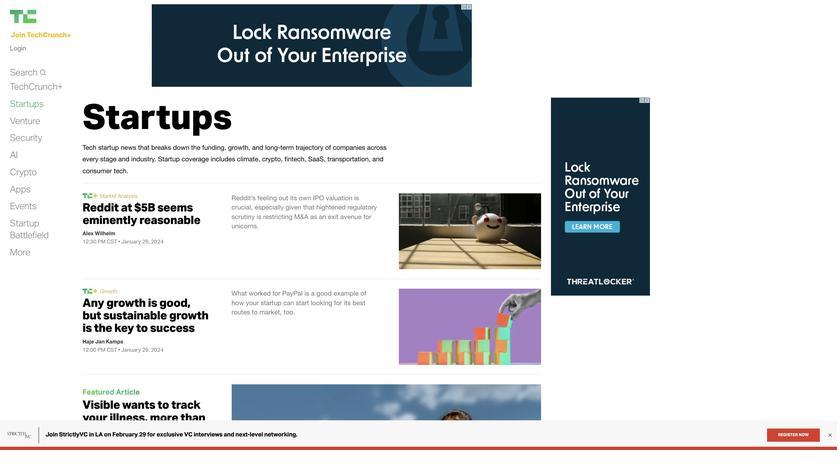 Task type: describe. For each thing, give the bounding box(es) containing it.
news
[[121, 144, 136, 151]]

its inside the what worked for paypal is a good example of how your startup can start looking for its best routes to market, too.
[[344, 299, 351, 307]]

stage
[[100, 155, 116, 163]]

is up haje
[[83, 321, 92, 335]]

eminently
[[83, 212, 137, 227]]

of inside the what worked for paypal is a good example of how your startup can start looking for its best routes to market, too.
[[361, 290, 366, 297]]

reddit's feeling out its own ipo valuation is crucial, especially given that hightened regulatory scrutiny is restricting m&a as an exit avenue for unicorns.
[[232, 194, 377, 230]]

consumer
[[83, 167, 112, 175]]

good
[[317, 290, 332, 297]]

more link
[[10, 246, 30, 258]]

health
[[150, 442, 168, 449]]

0 vertical spatial advertisement element
[[152, 4, 472, 87]]

reddit
[[83, 200, 119, 214]]

ai link
[[10, 149, 18, 161]]

january inside any growth is good, but sustainable growth is the key to success haje jan kamps 12:00 pm cst • january 29, 2024
[[121, 346, 141, 353]]

techcrunch link for any
[[83, 289, 92, 294]]

out
[[279, 194, 288, 202]]

apps
[[10, 183, 31, 195]]

apps link
[[10, 183, 31, 195]]

visible
[[83, 398, 120, 412]]

alex wilhelm link
[[83, 230, 115, 237]]

january inside reddit at $5b seems eminently reasonable alex wilhelm 12:30 pm cst • january 29, 2024
[[121, 238, 141, 245]]

but
[[83, 308, 101, 323]]

own
[[299, 194, 311, 202]]

its inside reddit's feeling out its own ipo valuation is crucial, especially given that hightened regulatory scrutiny is restricting m&a as an exit avenue for unicorns.
[[290, 194, 297, 202]]

alex
[[83, 230, 94, 237]]

ipo
[[313, 194, 324, 202]]

article
[[116, 387, 140, 396]]

regulatory
[[348, 203, 377, 211]]

join techcrunch +
[[11, 30, 71, 39]]

start
[[296, 299, 309, 307]]

how
[[232, 299, 244, 307]]

featured
[[83, 387, 114, 396]]

1 horizontal spatial startups
[[83, 94, 232, 138]]

fintech,
[[285, 155, 306, 163]]

startup inside the what worked for paypal is a good example of how your startup can start looking for its best routes to market, too.
[[261, 299, 281, 307]]

there's no shortage of health and fitness
[[83, 442, 211, 450]]

startup inside tech startup news that breaks down the funding, growth, and long-term trajectory of companies across every stage and industry. startup coverage includes climate, crypto, fintech, saas, transportation, and consumer tech.
[[98, 144, 119, 151]]

• inside any growth is good, but sustainable growth is the key to success haje jan kamps 12:00 pm cst • january 29, 2024
[[118, 346, 120, 353]]

12:00
[[83, 346, 96, 353]]

and inside there's no shortage of health and fitness
[[170, 442, 181, 449]]

an
[[319, 213, 326, 220]]

search image
[[39, 69, 46, 76]]

startup inside startup battlefield
[[10, 217, 39, 229]]

join
[[11, 30, 25, 39]]

tech
[[83, 144, 96, 151]]

+
[[67, 31, 71, 39]]

fitness inside there's no shortage of health and fitness
[[183, 442, 202, 449]]

1 vertical spatial for
[[273, 290, 281, 297]]

man's hand in black and white placing block on largest stack of 5 growing stacks of yellow and red tinted blocks image
[[399, 289, 541, 365]]

climate,
[[237, 155, 260, 163]]

wilhelm
[[95, 230, 115, 237]]

to inside the what worked for paypal is a good example of how your startup can start looking for its best routes to market, too.
[[252, 308, 258, 316]]

and down across
[[373, 155, 384, 163]]

sustainable
[[103, 308, 167, 323]]

0 horizontal spatial startups
[[10, 98, 44, 109]]

1 horizontal spatial growth
[[169, 308, 208, 323]]

techcrunch image
[[83, 193, 92, 198]]

search
[[10, 66, 38, 78]]

pm inside reddit at $5b seems eminently reasonable alex wilhelm 12:30 pm cst • january 29, 2024
[[98, 238, 106, 245]]

growth,
[[228, 144, 250, 151]]

jan
[[95, 338, 105, 345]]

startups link
[[10, 98, 44, 110]]

success
[[150, 321, 195, 335]]

unicorns.
[[232, 222, 259, 230]]

feeling
[[258, 194, 277, 202]]

plus bold image
[[93, 194, 97, 198]]

restricting
[[263, 213, 292, 220]]

long-
[[265, 144, 280, 151]]

$5b
[[134, 200, 155, 214]]

market analysis link
[[100, 193, 137, 199]]

startup inside tech startup news that breaks down the funding, growth, and long-term trajectory of companies across every stage and industry. startup coverage includes climate, crypto, fintech, saas, transportation, and consumer tech.
[[158, 155, 180, 163]]

is down especially
[[257, 213, 261, 220]]

any growth is good, but sustainable growth is the key to success link
[[83, 295, 208, 335]]

is inside the what worked for paypal is a good example of how your startup can start looking for its best routes to market, too.
[[305, 290, 309, 297]]

funding,
[[202, 144, 226, 151]]

any
[[83, 295, 104, 310]]

for inside reddit's feeling out its own ipo valuation is crucial, especially given that hightened regulatory scrutiny is restricting m&a as an exit avenue for unicorns.
[[364, 213, 371, 220]]

exit
[[328, 213, 339, 220]]

seems
[[157, 200, 193, 214]]

than
[[181, 410, 205, 425]]

12:30
[[83, 238, 96, 245]]

your for fitness
[[83, 423, 107, 437]]

of inside there's no shortage of health and fitness
[[143, 442, 148, 449]]

wants
[[122, 398, 155, 412]]

and up climate,
[[252, 144, 263, 151]]

29, inside any growth is good, but sustainable growth is the key to success haje jan kamps 12:00 pm cst • january 29, 2024
[[142, 346, 150, 353]]

market
[[100, 193, 116, 199]]

routes
[[232, 308, 250, 316]]

techcrunch+ link
[[10, 81, 63, 92]]

to inside any growth is good, but sustainable growth is the key to success haje jan kamps 12:00 pm cst • january 29, 2024
[[136, 321, 148, 335]]

1 horizontal spatial advertisement element
[[551, 98, 650, 296]]

a
[[311, 290, 315, 297]]

crucial,
[[232, 203, 253, 211]]

2024 inside reddit at $5b seems eminently reasonable alex wilhelm 12:30 pm cst • january 29, 2024
[[151, 238, 164, 245]]

too.
[[284, 308, 295, 316]]

industry.
[[131, 155, 156, 163]]

the inside tech startup news that breaks down the funding, growth, and long-term trajectory of companies across every stage and industry. startup coverage includes climate, crypto, fintech, saas, transportation, and consumer tech.
[[191, 144, 201, 151]]

avenue
[[340, 213, 362, 220]]

best
[[353, 299, 365, 307]]

trajectory
[[296, 144, 323, 151]]

0 horizontal spatial techcrunch image
[[10, 10, 36, 23]]

2024 inside any growth is good, but sustainable growth is the key to success haje jan kamps 12:00 pm cst • january 29, 2024
[[151, 346, 164, 353]]

growth link
[[100, 289, 117, 294]]

market,
[[260, 308, 282, 316]]

shortage
[[115, 442, 141, 449]]

startup battlefield link
[[10, 217, 49, 241]]

worked
[[249, 290, 271, 297]]



Task type: vqa. For each thing, say whether or not it's contained in the screenshot.
CST within any growth is good, but sustainable growth is the key to success haje jan kamps 12:00 pm cst • january 29, 2024
yes



Task type: locate. For each thing, give the bounding box(es) containing it.
any growth is good, but sustainable growth is the key to success haje jan kamps 12:00 pm cst • january 29, 2024
[[83, 295, 208, 353]]

and
[[252, 144, 263, 151], [118, 155, 129, 163], [373, 155, 384, 163], [170, 442, 181, 449]]

venture
[[10, 115, 40, 126]]

across
[[367, 144, 387, 151]]

more
[[150, 410, 178, 425]]

1 pm from the top
[[98, 238, 106, 245]]

1 vertical spatial january
[[121, 346, 141, 353]]

pm down haje jan kamps link
[[98, 346, 106, 353]]

pm
[[98, 238, 106, 245], [98, 346, 106, 353]]

of inside tech startup news that breaks down the funding, growth, and long-term trajectory of companies across every stage and industry. startup coverage includes climate, crypto, fintech, saas, transportation, and consumer tech.
[[325, 144, 331, 151]]

0 horizontal spatial its
[[290, 194, 297, 202]]

and right health
[[170, 442, 181, 449]]

startup up battlefield
[[10, 217, 39, 229]]

includes
[[211, 155, 235, 163]]

tech startup news that breaks down the funding, growth, and long-term trajectory of companies across every stage and industry. startup coverage includes climate, crypto, fintech, saas, transportation, and consumer tech.
[[83, 144, 387, 175]]

startups up venture
[[10, 98, 44, 109]]

of up saas,
[[325, 144, 331, 151]]

its
[[290, 194, 297, 202], [344, 299, 351, 307]]

1 horizontal spatial fitness
[[183, 442, 202, 449]]

is up regulatory
[[354, 194, 359, 202]]

is left a
[[305, 290, 309, 297]]

1 vertical spatial its
[[344, 299, 351, 307]]

1 vertical spatial 29,
[[142, 346, 150, 353]]

cst down wilhelm
[[107, 238, 117, 245]]

2 vertical spatial of
[[143, 442, 148, 449]]

is left "good,"
[[148, 295, 157, 310]]

that inside reddit's feeling out its own ipo valuation is crucial, especially given that hightened regulatory scrutiny is restricting m&a as an exit avenue for unicorns.
[[303, 203, 315, 211]]

illness,
[[110, 410, 148, 425]]

your
[[246, 299, 259, 307], [83, 410, 107, 425], [83, 423, 107, 437]]

hightened
[[316, 203, 346, 211]]

cst inside any growth is good, but sustainable growth is the key to success haje jan kamps 12:00 pm cst • january 29, 2024
[[107, 346, 117, 353]]

1 horizontal spatial of
[[325, 144, 331, 151]]

0 horizontal spatial for
[[273, 290, 281, 297]]

1 horizontal spatial the
[[191, 144, 201, 151]]

2 29, from the top
[[142, 346, 150, 353]]

1 horizontal spatial to
[[158, 398, 169, 412]]

1 horizontal spatial startup
[[261, 299, 281, 307]]

cst inside reddit at $5b seems eminently reasonable alex wilhelm 12:30 pm cst • january 29, 2024
[[107, 238, 117, 245]]

techcrunch link left plus bold icon
[[83, 193, 92, 198]]

2 horizontal spatial for
[[364, 213, 371, 220]]

1 vertical spatial the
[[94, 321, 112, 335]]

0 vertical spatial that
[[138, 144, 150, 151]]

reddit's
[[232, 194, 256, 202]]

kamps
[[106, 338, 123, 345]]

1 january from the top
[[121, 238, 141, 245]]

0 vertical spatial for
[[364, 213, 371, 220]]

its down example
[[344, 299, 351, 307]]

1 cst from the top
[[107, 238, 117, 245]]

for
[[364, 213, 371, 220], [273, 290, 281, 297], [334, 299, 342, 307]]

january
[[121, 238, 141, 245], [121, 346, 141, 353]]

your for startup
[[246, 299, 259, 307]]

for left paypal
[[273, 290, 281, 297]]

looking
[[311, 299, 332, 307]]

startups up breaks
[[83, 94, 232, 138]]

1 vertical spatial techcrunch image
[[83, 289, 92, 294]]

what worked for paypal is a good example of how your startup can start looking for its best routes to market, too.
[[232, 290, 366, 316]]

visible wants to track your illness, more than your fitness link
[[83, 398, 205, 437]]

breaks
[[151, 144, 171, 151]]

example
[[334, 290, 359, 297]]

growth
[[106, 295, 146, 310], [169, 308, 208, 323]]

for down example
[[334, 299, 342, 307]]

0 horizontal spatial to
[[136, 321, 148, 335]]

techcrunch link up join techcrunch +
[[10, 10, 76, 23]]

1 vertical spatial fitness
[[183, 442, 202, 449]]

2 horizontal spatial of
[[361, 290, 366, 297]]

0 vertical spatial to
[[252, 308, 258, 316]]

valuation
[[326, 194, 353, 202]]

m&a
[[294, 213, 309, 220]]

pm down alex wilhelm link
[[98, 238, 106, 245]]

paypal
[[282, 290, 303, 297]]

1 29, from the top
[[142, 238, 150, 245]]

0 vertical spatial 2024
[[151, 238, 164, 245]]

1 horizontal spatial for
[[334, 299, 342, 307]]

term
[[280, 144, 294, 151]]

that down own
[[303, 203, 315, 211]]

0 horizontal spatial advertisement element
[[152, 4, 472, 87]]

no
[[106, 442, 113, 449]]

0 vertical spatial january
[[121, 238, 141, 245]]

0 horizontal spatial of
[[143, 442, 148, 449]]

companies
[[333, 144, 365, 151]]

1 vertical spatial to
[[136, 321, 148, 335]]

your up 'there's'
[[83, 423, 107, 437]]

reddit at $5b seems eminently reasonable link
[[83, 200, 201, 227]]

29, inside reddit at $5b seems eminently reasonable alex wilhelm 12:30 pm cst • january 29, 2024
[[142, 238, 150, 245]]

of up the best on the bottom left
[[361, 290, 366, 297]]

that
[[138, 144, 150, 151], [303, 203, 315, 211]]

tech.
[[114, 167, 128, 175]]

2 january from the top
[[121, 346, 141, 353]]

crypto,
[[262, 155, 283, 163]]

0 vertical spatial pm
[[98, 238, 106, 245]]

track
[[171, 398, 200, 412]]

0 vertical spatial 29,
[[142, 238, 150, 245]]

fitness up shortage
[[110, 423, 148, 437]]

1 2024 from the top
[[151, 238, 164, 245]]

1 vertical spatial startup
[[10, 217, 39, 229]]

fitness inside "featured article visible wants to track your illness, more than your fitness"
[[110, 423, 148, 437]]

startup
[[98, 144, 119, 151], [261, 299, 281, 307]]

0 vertical spatial the
[[191, 144, 201, 151]]

battlefield
[[10, 229, 49, 241]]

0 vertical spatial techcrunch link
[[10, 10, 76, 23]]

techcrunch image
[[10, 10, 36, 23], [83, 289, 92, 294]]

venture link
[[10, 115, 40, 127]]

0 vertical spatial startup
[[158, 155, 180, 163]]

startup down breaks
[[158, 155, 180, 163]]

1 vertical spatial startup
[[261, 299, 281, 307]]

can
[[283, 299, 294, 307]]

the up haje jan kamps link
[[94, 321, 112, 335]]

january down kamps
[[121, 346, 141, 353]]

as
[[310, 213, 317, 220]]

techcrunch link left plus bold image
[[83, 289, 92, 294]]

techcrunch image up join
[[10, 10, 36, 23]]

startup up market,
[[261, 299, 281, 307]]

cst down kamps
[[107, 346, 117, 353]]

every
[[83, 155, 98, 163]]

market analysis
[[100, 193, 137, 199]]

1 vertical spatial advertisement element
[[551, 98, 650, 296]]

analysis
[[118, 193, 137, 199]]

2 • from the top
[[118, 346, 120, 353]]

crypto
[[10, 166, 37, 178]]

pm inside any growth is good, but sustainable growth is the key to success haje jan kamps 12:00 pm cst • january 29, 2024
[[98, 346, 106, 353]]

1 vertical spatial pm
[[98, 346, 106, 353]]

its up given on the left
[[290, 194, 297, 202]]

0 horizontal spatial the
[[94, 321, 112, 335]]

advertisement element
[[152, 4, 472, 87], [551, 98, 650, 296]]

1 vertical spatial of
[[361, 290, 366, 297]]

that inside tech startup news that breaks down the funding, growth, and long-term trajectory of companies across every stage and industry. startup coverage includes climate, crypto, fintech, saas, transportation, and consumer tech.
[[138, 144, 150, 151]]

haje
[[83, 338, 94, 345]]

0 vertical spatial fitness
[[110, 423, 148, 437]]

to inside "featured article visible wants to track your illness, more than your fitness"
[[158, 398, 169, 412]]

2 2024 from the top
[[151, 346, 164, 353]]

your down featured
[[83, 410, 107, 425]]

2 cst from the top
[[107, 346, 117, 353]]

the
[[191, 144, 201, 151], [94, 321, 112, 335]]

0 vertical spatial techcrunch image
[[10, 10, 36, 23]]

a woman is looking at her phone, wearing a visible illness tracker image
[[232, 384, 541, 450]]

2 vertical spatial techcrunch link
[[83, 289, 92, 294]]

events
[[10, 200, 37, 212]]

0 horizontal spatial growth
[[106, 295, 146, 310]]

to right routes
[[252, 308, 258, 316]]

your down worked
[[246, 299, 259, 307]]

coverage
[[182, 155, 209, 163]]

transportation,
[[328, 155, 371, 163]]

techcrunch link for reddit
[[83, 193, 92, 198]]

startup up stage
[[98, 144, 119, 151]]

and up tech.
[[118, 155, 129, 163]]

0 vertical spatial of
[[325, 144, 331, 151]]

techcrunch+
[[10, 81, 63, 92]]

0 vertical spatial its
[[290, 194, 297, 202]]

fitness
[[110, 423, 148, 437], [183, 442, 202, 449]]

january down reddit at $5b seems eminently reasonable link
[[121, 238, 141, 245]]

1 horizontal spatial its
[[344, 299, 351, 307]]

featured article visible wants to track your illness, more than your fitness
[[83, 387, 205, 437]]

• down eminently
[[118, 238, 120, 245]]

techcrunch image left plus bold image
[[83, 289, 92, 294]]

0 vertical spatial startup
[[98, 144, 119, 151]]

startups
[[83, 94, 232, 138], [10, 98, 44, 109]]

2 horizontal spatial to
[[252, 308, 258, 316]]

2024
[[151, 238, 164, 245], [151, 346, 164, 353]]

0 horizontal spatial startup
[[10, 217, 39, 229]]

1 • from the top
[[118, 238, 120, 245]]

of left health
[[143, 442, 148, 449]]

0 horizontal spatial fitness
[[110, 423, 148, 437]]

the up the coverage
[[191, 144, 201, 151]]

2 vertical spatial to
[[158, 398, 169, 412]]

•
[[118, 238, 120, 245], [118, 346, 120, 353]]

1 vertical spatial cst
[[107, 346, 117, 353]]

especially
[[255, 203, 284, 211]]

2024 down reasonable
[[151, 238, 164, 245]]

• inside reddit at $5b seems eminently reasonable alex wilhelm 12:30 pm cst • january 29, 2024
[[118, 238, 120, 245]]

more
[[10, 246, 30, 258]]

0 horizontal spatial that
[[138, 144, 150, 151]]

1 horizontal spatial techcrunch image
[[83, 289, 92, 294]]

to left track
[[158, 398, 169, 412]]

what
[[232, 290, 247, 297]]

reddit at $5b seems eminently reasonable alex wilhelm 12:30 pm cst • january 29, 2024
[[83, 200, 201, 245]]

0 vertical spatial cst
[[107, 238, 117, 245]]

1 vertical spatial techcrunch link
[[83, 193, 92, 198]]

0 vertical spatial •
[[118, 238, 120, 245]]

security
[[10, 132, 42, 143]]

login link
[[10, 42, 26, 54]]

0 horizontal spatial startup
[[98, 144, 119, 151]]

plus bold image
[[93, 289, 97, 293]]

at
[[121, 200, 132, 214]]

haje jan kamps link
[[83, 338, 123, 345]]

fitness down than
[[183, 442, 202, 449]]

to right key
[[136, 321, 148, 335]]

given
[[286, 203, 301, 211]]

that up industry.
[[138, 144, 150, 151]]

1 vertical spatial 2024
[[151, 346, 164, 353]]

2 pm from the top
[[98, 346, 106, 353]]

techcrunch link
[[10, 10, 76, 23], [83, 193, 92, 198], [83, 289, 92, 294]]

for down regulatory
[[364, 213, 371, 220]]

1 horizontal spatial startup
[[158, 155, 180, 163]]

the inside any growth is good, but sustainable growth is the key to success haje jan kamps 12:00 pm cst • january 29, 2024
[[94, 321, 112, 335]]

is
[[354, 194, 359, 202], [257, 213, 261, 220], [305, 290, 309, 297], [148, 295, 157, 310], [83, 321, 92, 335]]

2024 down success
[[151, 346, 164, 353]]

your inside the what worked for paypal is a good example of how your startup can start looking for its best routes to market, too.
[[246, 299, 259, 307]]

• down kamps
[[118, 346, 120, 353]]

login
[[10, 44, 26, 52]]

1 vertical spatial that
[[303, 203, 315, 211]]

2 vertical spatial for
[[334, 299, 342, 307]]

29,
[[142, 238, 150, 245], [142, 346, 150, 353]]

1 vertical spatial •
[[118, 346, 120, 353]]

1 horizontal spatial that
[[303, 203, 315, 211]]



